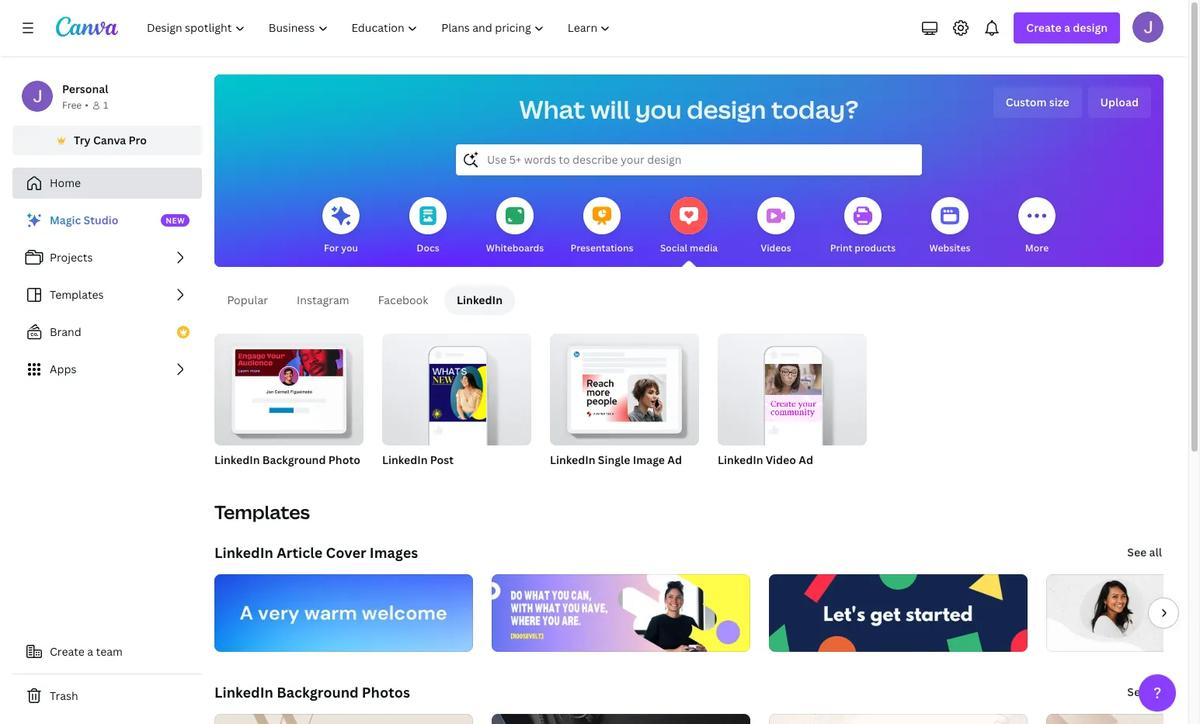 Task type: locate. For each thing, give the bounding box(es) containing it.
popular button
[[214, 286, 281, 315]]

1 horizontal spatial templates
[[214, 500, 310, 525]]

canva
[[93, 133, 126, 148]]

0 horizontal spatial design
[[687, 92, 766, 126]]

facebook
[[378, 293, 428, 308]]

create for create a design
[[1027, 20, 1062, 35]]

1 horizontal spatial ad
[[799, 453, 814, 468]]

group for linkedin post
[[382, 328, 532, 446]]

video
[[766, 453, 796, 468]]

a inside 'dropdown button'
[[1065, 20, 1071, 35]]

ad
[[668, 453, 682, 468], [799, 453, 814, 468]]

all
[[1150, 545, 1162, 560], [1150, 685, 1162, 700]]

you right will
[[636, 92, 682, 126]]

1 horizontal spatial create
[[1027, 20, 1062, 35]]

a inside button
[[87, 645, 93, 660]]

you
[[636, 92, 682, 126], [341, 242, 358, 255]]

1 see from the top
[[1128, 545, 1147, 560]]

1 vertical spatial design
[[687, 92, 766, 126]]

2 see all link from the top
[[1126, 678, 1164, 709]]

1 vertical spatial see all
[[1128, 685, 1162, 700]]

personal
[[62, 82, 108, 96]]

linkedin single image ad group
[[550, 328, 699, 488]]

size
[[1050, 95, 1070, 110]]

presentations button
[[571, 186, 634, 267]]

0 vertical spatial templates
[[50, 288, 104, 302]]

0 vertical spatial background
[[263, 453, 326, 468]]

2 ad from the left
[[799, 453, 814, 468]]

list
[[12, 205, 202, 385]]

projects link
[[12, 242, 202, 274]]

create inside 'dropdown button'
[[1027, 20, 1062, 35]]

social
[[660, 242, 688, 255]]

0 vertical spatial see all link
[[1126, 538, 1164, 569]]

design inside 'dropdown button'
[[1073, 20, 1108, 35]]

1 all from the top
[[1150, 545, 1162, 560]]

see all
[[1128, 545, 1162, 560], [1128, 685, 1162, 700]]

Search search field
[[487, 145, 891, 175]]

print products
[[831, 242, 896, 255]]

group up the post
[[382, 328, 532, 446]]

top level navigation element
[[137, 12, 624, 44]]

media
[[690, 242, 718, 255]]

group up linkedin single image ad
[[550, 328, 699, 446]]

background inside group
[[263, 453, 326, 468]]

a for team
[[87, 645, 93, 660]]

0 horizontal spatial a
[[87, 645, 93, 660]]

0 vertical spatial you
[[636, 92, 682, 126]]

instagram
[[297, 293, 349, 308]]

a up size
[[1065, 20, 1071, 35]]

1 vertical spatial you
[[341, 242, 358, 255]]

linkedin background photo group
[[214, 328, 364, 488]]

0 vertical spatial see all
[[1128, 545, 1162, 560]]

1 vertical spatial templates
[[214, 500, 310, 525]]

0 horizontal spatial you
[[341, 242, 358, 255]]

1 vertical spatial a
[[87, 645, 93, 660]]

social media
[[660, 242, 718, 255]]

1 vertical spatial see all link
[[1126, 678, 1164, 709]]

linkedin post group
[[382, 328, 532, 488]]

group up "video"
[[718, 328, 867, 446]]

0 horizontal spatial create
[[50, 645, 85, 660]]

2 group from the left
[[382, 328, 532, 446]]

videos
[[761, 242, 792, 255]]

2 see from the top
[[1128, 685, 1147, 700]]

print
[[831, 242, 853, 255]]

you right for
[[341, 242, 358, 255]]

home
[[50, 176, 81, 190]]

facebook button
[[365, 286, 441, 315]]

ad right "video"
[[799, 453, 814, 468]]

group
[[214, 328, 364, 446], [382, 328, 532, 446], [550, 328, 699, 446], [718, 328, 867, 446]]

1 see all from the top
[[1128, 545, 1162, 560]]

1 vertical spatial all
[[1150, 685, 1162, 700]]

0 vertical spatial create
[[1027, 20, 1062, 35]]

design up search search field
[[687, 92, 766, 126]]

1 ad from the left
[[668, 453, 682, 468]]

a for design
[[1065, 20, 1071, 35]]

None search field
[[456, 145, 922, 176]]

templates down projects
[[50, 288, 104, 302]]

will
[[591, 92, 630, 126]]

0 vertical spatial a
[[1065, 20, 1071, 35]]

linkedin article cover images
[[214, 544, 418, 563]]

see
[[1128, 545, 1147, 560], [1128, 685, 1147, 700]]

group up linkedin background photo
[[214, 328, 364, 446]]

background
[[263, 453, 326, 468], [277, 684, 359, 702]]

trash
[[50, 689, 78, 704]]

what will you design today?
[[520, 92, 859, 126]]

0 horizontal spatial ad
[[668, 453, 682, 468]]

0 vertical spatial see
[[1128, 545, 1147, 560]]

create a team
[[50, 645, 123, 660]]

home link
[[12, 168, 202, 199]]

create for create a team
[[50, 645, 85, 660]]

background for photo
[[263, 453, 326, 468]]

linkedin
[[457, 293, 503, 308], [214, 453, 260, 468], [382, 453, 428, 468], [550, 453, 596, 468], [718, 453, 763, 468], [214, 544, 273, 563], [214, 684, 273, 702]]

1 vertical spatial create
[[50, 645, 85, 660]]

free
[[62, 99, 82, 112]]

background left photos at the left bottom of page
[[277, 684, 359, 702]]

instagram button
[[284, 286, 362, 315]]

1 horizontal spatial design
[[1073, 20, 1108, 35]]

pro
[[129, 133, 147, 148]]

1 vertical spatial see
[[1128, 685, 1147, 700]]

magic
[[50, 213, 81, 228]]

4 group from the left
[[718, 328, 867, 446]]

brand
[[50, 325, 81, 340]]

apps link
[[12, 354, 202, 385]]

create left team at the bottom of the page
[[50, 645, 85, 660]]

linkedin inside "button"
[[457, 293, 503, 308]]

background left photo
[[263, 453, 326, 468]]

new
[[166, 215, 185, 226]]

1 group from the left
[[214, 328, 364, 446]]

0 vertical spatial design
[[1073, 20, 1108, 35]]

linkedin background photos
[[214, 684, 410, 702]]

design
[[1073, 20, 1108, 35], [687, 92, 766, 126]]

post
[[430, 453, 454, 468]]

websites button
[[930, 186, 971, 267]]

apps
[[50, 362, 76, 377]]

create a design
[[1027, 20, 1108, 35]]

2 see all from the top
[[1128, 685, 1162, 700]]

templates
[[50, 288, 104, 302], [214, 500, 310, 525]]

linkedin video ad group
[[718, 328, 867, 488]]

3 group from the left
[[550, 328, 699, 446]]

1 vertical spatial background
[[277, 684, 359, 702]]

see all link for linkedin article cover images
[[1126, 538, 1164, 569]]

popular
[[227, 293, 268, 308]]

social media button
[[660, 186, 718, 267]]

a left team at the bottom of the page
[[87, 645, 93, 660]]

templates up the article
[[214, 500, 310, 525]]

1 see all link from the top
[[1126, 538, 1164, 569]]

create
[[1027, 20, 1062, 35], [50, 645, 85, 660]]

more button
[[1019, 186, 1056, 267]]

background for photos
[[277, 684, 359, 702]]

create up custom size
[[1027, 20, 1062, 35]]

see all for linkedin background photos
[[1128, 685, 1162, 700]]

linkedin for linkedin background photos
[[214, 684, 273, 702]]

2 all from the top
[[1150, 685, 1162, 700]]

whiteboards
[[486, 242, 544, 255]]

see all link
[[1126, 538, 1164, 569], [1126, 678, 1164, 709]]

docs
[[417, 242, 440, 255]]

0 vertical spatial all
[[1150, 545, 1162, 560]]

free •
[[62, 99, 89, 112]]

today?
[[772, 92, 859, 126]]

upload
[[1101, 95, 1139, 110]]

design left 'jacob simon' icon
[[1073, 20, 1108, 35]]

presentations
[[571, 242, 634, 255]]

article
[[277, 544, 323, 563]]

a
[[1065, 20, 1071, 35], [87, 645, 93, 660]]

print products button
[[831, 186, 896, 267]]

linkedin for linkedin single image ad
[[550, 453, 596, 468]]

0 horizontal spatial templates
[[50, 288, 104, 302]]

ad right image
[[668, 453, 682, 468]]

photos
[[362, 684, 410, 702]]

linkedin for linkedin article cover images
[[214, 544, 273, 563]]

1 horizontal spatial a
[[1065, 20, 1071, 35]]

you inside "button"
[[341, 242, 358, 255]]

create inside "create a team" button
[[50, 645, 85, 660]]



Task type: vqa. For each thing, say whether or not it's contained in the screenshot.
"Docs"
yes



Task type: describe. For each thing, give the bounding box(es) containing it.
templates link
[[12, 280, 202, 311]]

group for linkedin single image ad
[[550, 328, 699, 446]]

linkedin for linkedin post
[[382, 453, 428, 468]]

upload button
[[1088, 87, 1152, 118]]

for
[[324, 242, 339, 255]]

linkedin background photo
[[214, 453, 360, 468]]

for you
[[324, 242, 358, 255]]

see all for linkedin article cover images
[[1128, 545, 1162, 560]]

videos button
[[758, 186, 795, 267]]

create a design button
[[1014, 12, 1121, 44]]

projects
[[50, 250, 93, 265]]

linkedin for linkedin video ad
[[718, 453, 763, 468]]

photo
[[328, 453, 360, 468]]

trash link
[[12, 681, 202, 713]]

linkedin video ad
[[718, 453, 814, 468]]

images
[[370, 544, 418, 563]]

linkedin background photos link
[[214, 684, 410, 702]]

studio
[[84, 213, 118, 228]]

linkedin button
[[444, 286, 515, 315]]

linkedin article cover images link
[[214, 544, 418, 563]]

single
[[598, 453, 631, 468]]

image
[[633, 453, 665, 468]]

custom size
[[1006, 95, 1070, 110]]

cover
[[326, 544, 366, 563]]

try
[[74, 133, 91, 148]]

custom
[[1006, 95, 1047, 110]]

1 horizontal spatial you
[[636, 92, 682, 126]]

websites
[[930, 242, 971, 255]]

list containing magic studio
[[12, 205, 202, 385]]

all for linkedin article cover images
[[1150, 545, 1162, 560]]

custom size button
[[994, 87, 1082, 118]]

try canva pro button
[[12, 126, 202, 155]]

linkedin single image ad
[[550, 453, 682, 468]]

linkedin post
[[382, 453, 454, 468]]

jacob simon image
[[1133, 12, 1164, 43]]

create a team button
[[12, 637, 202, 668]]

all for linkedin background photos
[[1150, 685, 1162, 700]]

docs button
[[410, 186, 447, 267]]

see all link for linkedin background photos
[[1126, 678, 1164, 709]]

what
[[520, 92, 586, 126]]

try canva pro
[[74, 133, 147, 148]]

products
[[855, 242, 896, 255]]

brand link
[[12, 317, 202, 348]]

1
[[103, 99, 108, 112]]

linkedin for linkedin
[[457, 293, 503, 308]]

templates inside list
[[50, 288, 104, 302]]

group for linkedin video ad
[[718, 328, 867, 446]]

linkedin for linkedin background photo
[[214, 453, 260, 468]]

team
[[96, 645, 123, 660]]

•
[[85, 99, 89, 112]]

see for linkedin background photos
[[1128, 685, 1147, 700]]

whiteboards button
[[486, 186, 544, 267]]

see for linkedin article cover images
[[1128, 545, 1147, 560]]

magic studio
[[50, 213, 118, 228]]

for you button
[[322, 186, 360, 267]]

more
[[1026, 242, 1049, 255]]



